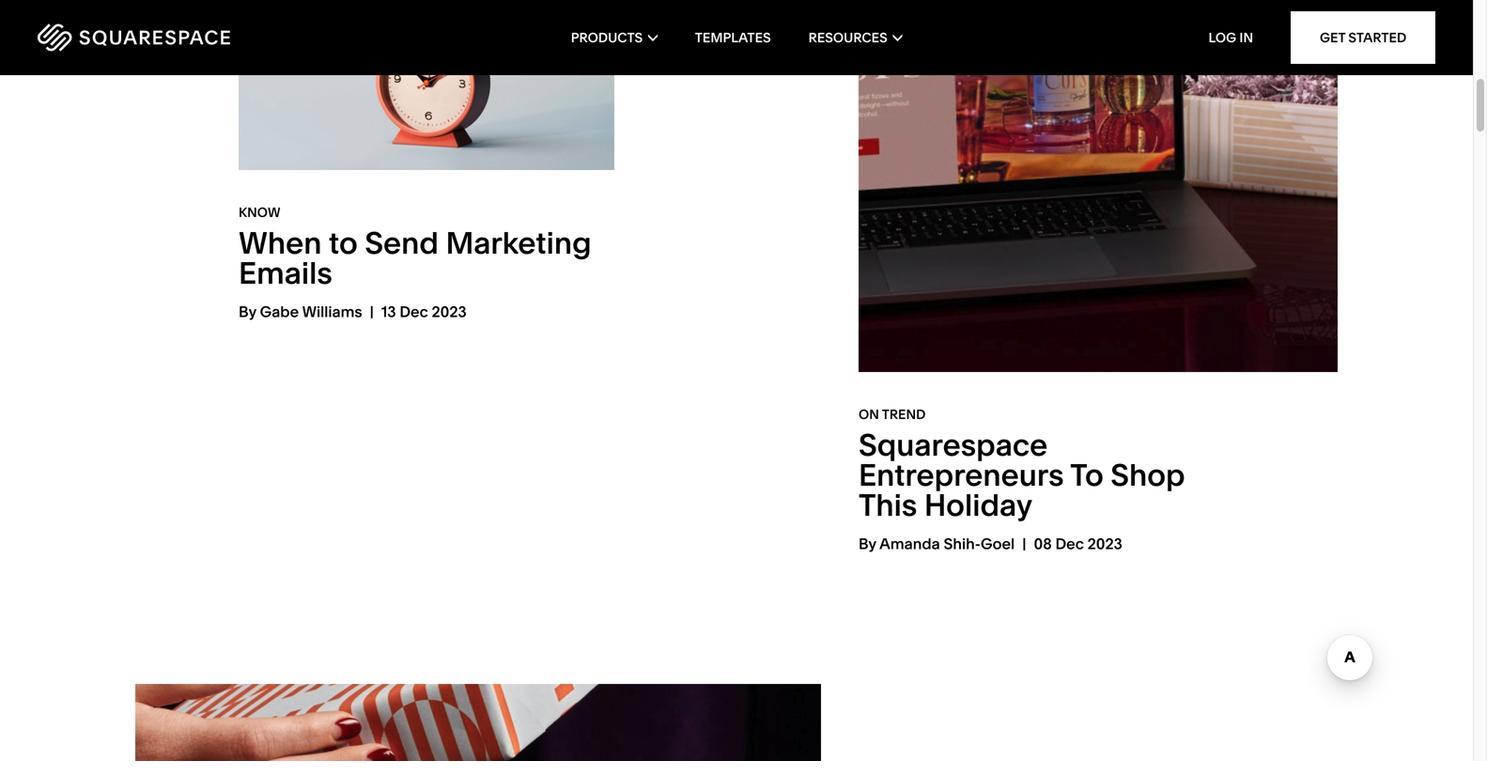 Task type: locate. For each thing, give the bounding box(es) containing it.
1 vertical spatial by
[[859, 535, 877, 553]]

1 horizontal spatial 2023
[[1088, 535, 1123, 553]]

on
[[859, 406, 880, 422]]

by
[[239, 303, 256, 321], [859, 535, 877, 553]]

dec right 13 in the top of the page
[[400, 303, 428, 321]]

get started link
[[1292, 11, 1436, 64]]

by left gabe
[[239, 303, 256, 321]]

squarespace logo image
[[38, 23, 230, 52]]

0 vertical spatial dec
[[400, 303, 428, 321]]

shih-
[[944, 535, 981, 553]]

1 horizontal spatial by
[[859, 535, 877, 553]]

1 horizontal spatial dec
[[1056, 535, 1085, 553]]

marketing
[[446, 225, 592, 261]]

0 vertical spatial 2023
[[432, 303, 467, 321]]

0 horizontal spatial 2023
[[432, 303, 467, 321]]

2023 for marketing
[[432, 303, 467, 321]]

dec right 08
[[1056, 535, 1085, 553]]

dec for send
[[400, 303, 428, 321]]

williams
[[302, 303, 362, 321]]

get started
[[1321, 30, 1407, 46]]

dec for entrepreneurs
[[1056, 535, 1085, 553]]

08
[[1034, 535, 1052, 553]]

know when to send marketing emails
[[239, 204, 592, 291]]

dec
[[400, 303, 428, 321], [1056, 535, 1085, 553]]

by left the amanda
[[859, 535, 877, 553]]

shop
[[1111, 457, 1186, 494]]

templates
[[695, 30, 771, 46]]

squarespace logo link
[[38, 23, 317, 52]]

when
[[239, 225, 322, 261]]

to
[[1071, 457, 1104, 494]]

emails
[[239, 255, 333, 291]]

send
[[365, 225, 439, 261]]

2023
[[432, 303, 467, 321], [1088, 535, 1123, 553]]

templates link
[[695, 0, 771, 75]]

0 horizontal spatial dec
[[400, 303, 428, 321]]

1 vertical spatial 2023
[[1088, 535, 1123, 553]]

2023 right 13 in the top of the page
[[432, 303, 467, 321]]

2023 right 08
[[1088, 535, 1123, 553]]

0 vertical spatial by
[[239, 303, 256, 321]]

13 dec 2023
[[382, 303, 467, 321]]

0 horizontal spatial by
[[239, 303, 256, 321]]

1 vertical spatial dec
[[1056, 535, 1085, 553]]



Task type: vqa. For each thing, say whether or not it's contained in the screenshot.
ways
no



Task type: describe. For each thing, give the bounding box(es) containing it.
entrepreneurs
[[859, 457, 1065, 494]]

on trend squarespace entrepreneurs to shop this holiday
[[859, 406, 1186, 524]]

by for when to send marketing emails
[[239, 303, 256, 321]]

log             in
[[1209, 30, 1254, 46]]

squarespace
[[859, 427, 1048, 464]]

trend
[[882, 406, 926, 422]]

log
[[1209, 30, 1237, 46]]

products button
[[571, 0, 658, 75]]

goel
[[981, 535, 1015, 553]]

in
[[1240, 30, 1254, 46]]

resources button
[[809, 0, 903, 75]]

holiday
[[925, 487, 1033, 524]]

by gabe williams
[[239, 303, 362, 321]]

amanda
[[880, 535, 941, 553]]

gabe
[[260, 303, 299, 321]]

by for squarespace entrepreneurs to shop this holiday
[[859, 535, 877, 553]]

08 dec 2023
[[1034, 535, 1123, 553]]

products
[[571, 30, 643, 46]]

to
[[329, 225, 358, 261]]

resources
[[809, 30, 888, 46]]

13
[[382, 303, 396, 321]]

2023 for to
[[1088, 535, 1123, 553]]

started
[[1349, 30, 1407, 46]]

this
[[859, 487, 918, 524]]

get
[[1321, 30, 1346, 46]]

know
[[239, 204, 281, 220]]

log             in link
[[1209, 30, 1254, 46]]

by amanda shih-goel
[[859, 535, 1015, 553]]



